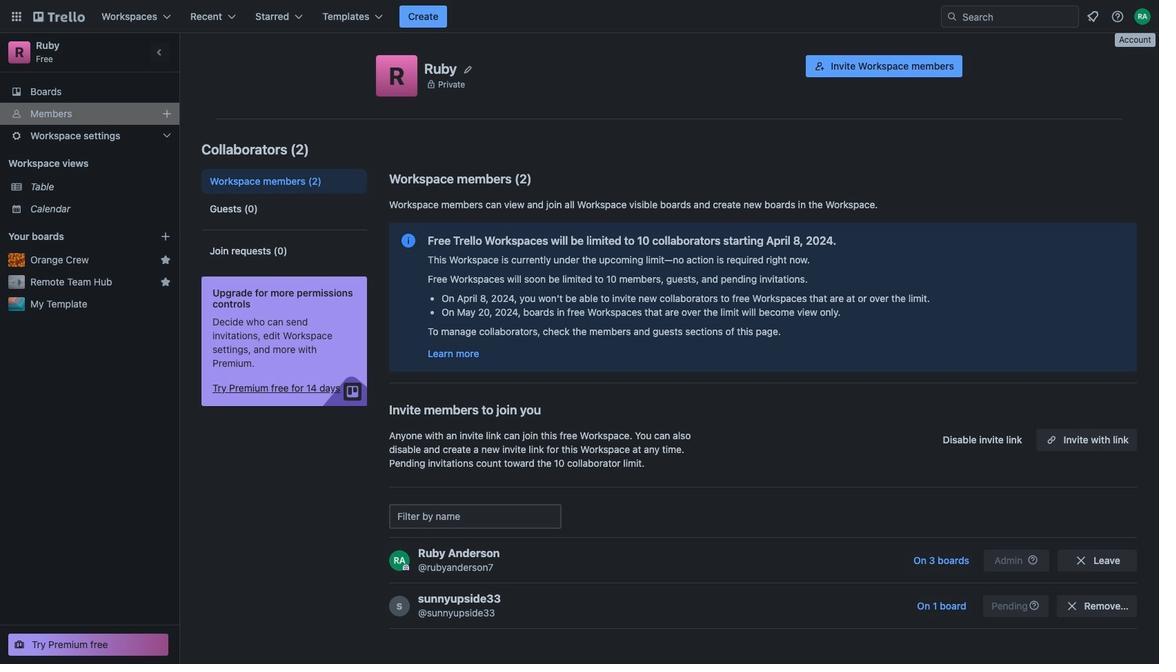 Task type: describe. For each thing, give the bounding box(es) containing it.
your boards with 3 items element
[[8, 228, 139, 245]]

0 notifications image
[[1085, 8, 1101, 25]]

search image
[[947, 11, 958, 22]]

Filter by name text field
[[389, 504, 562, 529]]

add board image
[[160, 231, 171, 242]]



Task type: vqa. For each thing, say whether or not it's contained in the screenshot.
'Open information menu' icon
yes



Task type: locate. For each thing, give the bounding box(es) containing it.
1 vertical spatial starred icon image
[[160, 277, 171, 288]]

back to home image
[[33, 6, 85, 28]]

ruby anderson (rubyanderson7) image up sunnyupside33 (sunnyupside33) image
[[389, 550, 410, 571]]

0 horizontal spatial ruby anderson (rubyanderson7) image
[[389, 550, 410, 571]]

1 horizontal spatial ruby anderson (rubyanderson7) image
[[1134, 8, 1151, 25]]

Search field
[[958, 7, 1079, 26]]

2 starred icon image from the top
[[160, 277, 171, 288]]

open information menu image
[[1111, 10, 1125, 23]]

0 vertical spatial starred icon image
[[160, 255, 171, 266]]

ruby anderson (rubyanderson7) image
[[1134, 8, 1151, 25], [389, 550, 410, 571]]

workspace navigation collapse icon image
[[150, 43, 170, 62]]

0 vertical spatial ruby anderson (rubyanderson7) image
[[1134, 8, 1151, 25]]

sunnyupside33 (sunnyupside33) image
[[389, 596, 410, 617]]

1 starred icon image from the top
[[160, 255, 171, 266]]

1 vertical spatial ruby anderson (rubyanderson7) image
[[389, 550, 410, 571]]

tooltip
[[1115, 33, 1156, 47]]

ruby anderson (rubyanderson7) image right open information menu icon
[[1134, 8, 1151, 25]]

starred icon image
[[160, 255, 171, 266], [160, 277, 171, 288]]

primary element
[[0, 0, 1159, 33]]



